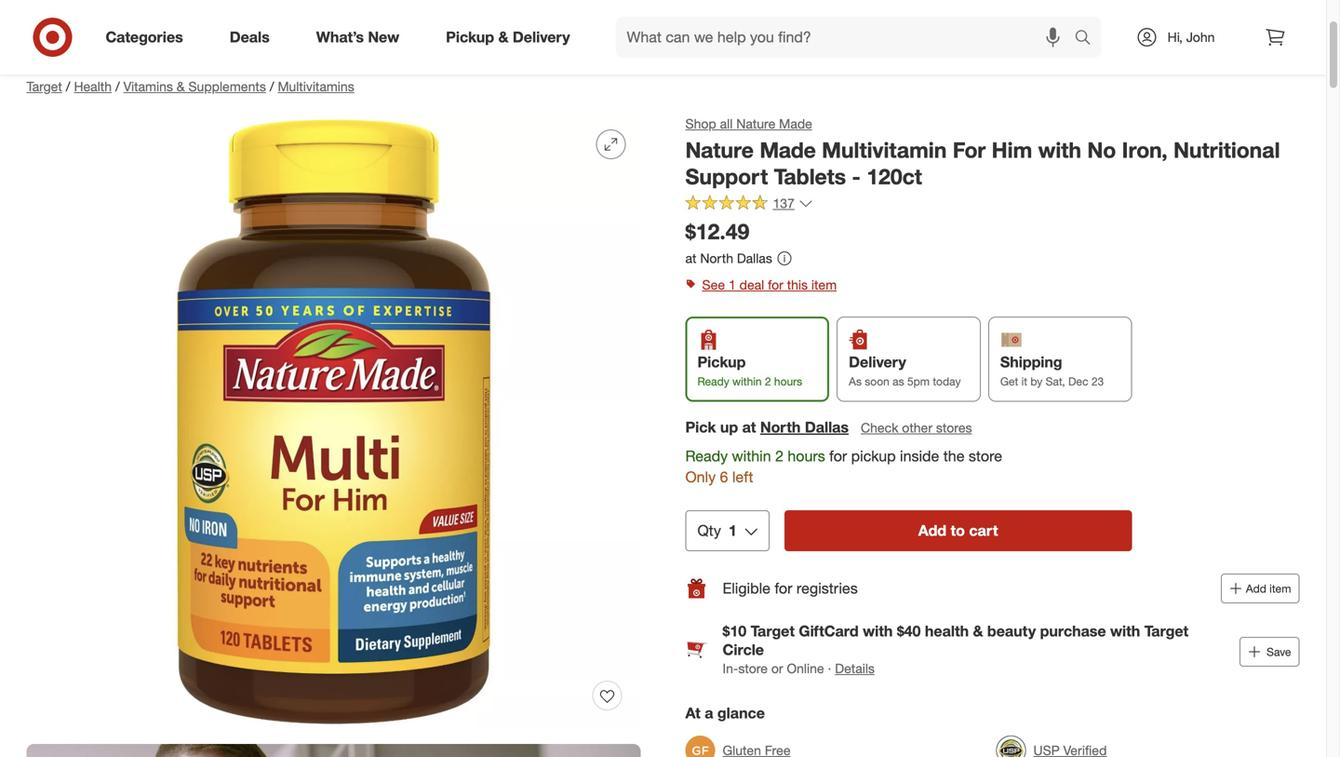 Task type: locate. For each thing, give the bounding box(es) containing it.
details button
[[836, 659, 875, 678]]

check
[[861, 419, 899, 436]]

ready inside ready within 2 hours for pickup inside the store only 6 left
[[686, 447, 728, 465]]

0 vertical spatial at
[[686, 250, 697, 266]]

pickup up up
[[698, 353, 746, 371]]

1 vertical spatial 1
[[729, 522, 737, 540]]

at down $12.49
[[686, 250, 697, 266]]

0 horizontal spatial pickup
[[446, 28, 495, 46]]

ready up "pick" in the bottom right of the page
[[698, 375, 730, 388]]

0 horizontal spatial add
[[919, 522, 947, 540]]

nature down all
[[686, 137, 754, 163]]

137 link
[[686, 194, 814, 216]]

2 horizontal spatial with
[[1111, 622, 1141, 640]]

1 horizontal spatial &
[[499, 28, 509, 46]]

1 vertical spatial north
[[761, 418, 801, 436]]

0 vertical spatial store
[[969, 447, 1003, 465]]

1 for see
[[729, 277, 736, 293]]

$40
[[898, 622, 921, 640]]

2 down pick up at north dallas at the right bottom
[[776, 447, 784, 465]]

within
[[733, 375, 762, 388], [732, 447, 772, 465]]

search
[[1067, 30, 1111, 48]]

0 vertical spatial made
[[780, 115, 813, 132]]

0 vertical spatial &
[[499, 28, 509, 46]]

pick up at north dallas
[[686, 418, 849, 436]]

add for add item
[[1247, 582, 1267, 596]]

hours inside ready within 2 hours for pickup inside the store only 6 left
[[788, 447, 826, 465]]

for left this
[[768, 277, 784, 293]]

1 horizontal spatial pickup
[[698, 353, 746, 371]]

for inside 'link'
[[768, 277, 784, 293]]

add left to
[[919, 522, 947, 540]]

shop
[[686, 115, 717, 132]]

1 vertical spatial at
[[743, 418, 757, 436]]

delivery
[[513, 28, 570, 46], [849, 353, 907, 371]]

120ct
[[867, 164, 923, 190]]

0 vertical spatial for
[[768, 277, 784, 293]]

&
[[499, 28, 509, 46], [177, 78, 185, 95], [974, 622, 984, 640]]

it
[[1022, 375, 1028, 388]]

ready up only at the bottom of page
[[686, 447, 728, 465]]

pickup
[[446, 28, 495, 46], [698, 353, 746, 371]]

0 vertical spatial 1
[[729, 277, 736, 293]]

0 horizontal spatial /
[[66, 78, 70, 95]]

giftcard
[[799, 622, 859, 640]]

1 horizontal spatial item
[[1270, 582, 1292, 596]]

at right up
[[743, 418, 757, 436]]

0 horizontal spatial store
[[739, 660, 768, 677]]

2 inside pickup ready within 2 hours
[[765, 375, 772, 388]]

hours down north dallas "button"
[[788, 447, 826, 465]]

support
[[686, 164, 769, 190]]

/ left multivitamins link
[[270, 78, 274, 95]]

save
[[1268, 645, 1292, 659]]

eligible
[[723, 579, 771, 597]]

0 vertical spatial pickup
[[446, 28, 495, 46]]

/
[[66, 78, 70, 95], [115, 78, 120, 95], [270, 78, 274, 95]]

with left $40
[[863, 622, 893, 640]]

item right this
[[812, 277, 837, 293]]

ready
[[698, 375, 730, 388], [686, 447, 728, 465]]

left
[[733, 468, 754, 486]]

add inside the "add to cart" button
[[919, 522, 947, 540]]

store right the
[[969, 447, 1003, 465]]

2 / from the left
[[115, 78, 120, 95]]

/ right target link
[[66, 78, 70, 95]]

1 horizontal spatial delivery
[[849, 353, 907, 371]]

add to cart button
[[785, 510, 1133, 551]]

add up the save button on the bottom right of the page
[[1247, 582, 1267, 596]]

item inside 'link'
[[812, 277, 837, 293]]

north
[[701, 250, 734, 266], [761, 418, 801, 436]]

1 horizontal spatial store
[[969, 447, 1003, 465]]

with
[[1039, 137, 1082, 163], [863, 622, 893, 640], [1111, 622, 1141, 640]]

0 horizontal spatial north
[[701, 250, 734, 266]]

-
[[853, 164, 861, 190]]

1 vertical spatial delivery
[[849, 353, 907, 371]]

multivitamin
[[822, 137, 947, 163]]

item
[[812, 277, 837, 293], [1270, 582, 1292, 596]]

dallas up ready within 2 hours for pickup inside the store only 6 left
[[805, 418, 849, 436]]

registries
[[797, 579, 858, 597]]

image gallery element
[[27, 115, 641, 757]]

1 vertical spatial add
[[1247, 582, 1267, 596]]

john
[[1187, 29, 1216, 45]]

2 up pick up at north dallas at the right bottom
[[765, 375, 772, 388]]

for left pickup
[[830, 447, 848, 465]]

as
[[849, 375, 862, 388]]

dallas up deal
[[737, 250, 773, 266]]

north down $12.49
[[701, 250, 734, 266]]

hours up north dallas "button"
[[775, 375, 803, 388]]

target
[[27, 78, 62, 95], [751, 622, 795, 640], [1145, 622, 1189, 640]]

1 1 from the top
[[729, 277, 736, 293]]

1 vertical spatial pickup
[[698, 353, 746, 371]]

for
[[768, 277, 784, 293], [830, 447, 848, 465], [775, 579, 793, 597]]

within inside ready within 2 hours for pickup inside the store only 6 left
[[732, 447, 772, 465]]

add inside add item button
[[1247, 582, 1267, 596]]

0 vertical spatial add
[[919, 522, 947, 540]]

0 vertical spatial hours
[[775, 375, 803, 388]]

1 horizontal spatial at
[[743, 418, 757, 436]]

0 vertical spatial 2
[[765, 375, 772, 388]]

multivitamins
[[278, 78, 355, 95]]

2 horizontal spatial /
[[270, 78, 274, 95]]

6
[[720, 468, 729, 486]]

0 horizontal spatial delivery
[[513, 28, 570, 46]]

0 vertical spatial north
[[701, 250, 734, 266]]

& inside pickup & delivery link
[[499, 28, 509, 46]]

as
[[893, 375, 905, 388]]

1 horizontal spatial dallas
[[805, 418, 849, 436]]

health
[[74, 78, 112, 95]]

1 vertical spatial within
[[732, 447, 772, 465]]

1 horizontal spatial with
[[1039, 137, 1082, 163]]

store down circle
[[739, 660, 768, 677]]

search button
[[1067, 17, 1111, 61]]

2 horizontal spatial &
[[974, 622, 984, 640]]

north right up
[[761, 418, 801, 436]]

2 horizontal spatial target
[[1145, 622, 1189, 640]]

0 vertical spatial nature
[[737, 115, 776, 132]]

nature right all
[[737, 115, 776, 132]]

1 vertical spatial nature
[[686, 137, 754, 163]]

0 vertical spatial ready
[[698, 375, 730, 388]]

categories link
[[90, 17, 206, 58]]

1
[[729, 277, 736, 293], [729, 522, 737, 540]]

store inside ready within 2 hours for pickup inside the store only 6 left
[[969, 447, 1003, 465]]

0 horizontal spatial with
[[863, 622, 893, 640]]

0 horizontal spatial item
[[812, 277, 837, 293]]

with left the no
[[1039, 137, 1082, 163]]

with inside 'shop all nature made nature made multivitamin for him with no iron, nutritional support tablets - 120ct'
[[1039, 137, 1082, 163]]

1 inside 'link'
[[729, 277, 736, 293]]

dallas
[[737, 250, 773, 266], [805, 418, 849, 436]]

within up up
[[733, 375, 762, 388]]

1 vertical spatial store
[[739, 660, 768, 677]]

& inside $10 target giftcard with $40 health & beauty purchase with target circle in-store or online ∙ details
[[974, 622, 984, 640]]

item up save
[[1270, 582, 1292, 596]]

0 horizontal spatial &
[[177, 78, 185, 95]]

soon
[[865, 375, 890, 388]]

2 1 from the top
[[729, 522, 737, 540]]

him
[[992, 137, 1033, 163]]

1 vertical spatial hours
[[788, 447, 826, 465]]

to
[[951, 522, 966, 540]]

this
[[788, 277, 808, 293]]

1 vertical spatial for
[[830, 447, 848, 465]]

2 vertical spatial &
[[974, 622, 984, 640]]

3 / from the left
[[270, 78, 274, 95]]

1 horizontal spatial north
[[761, 418, 801, 436]]

within up the "left"
[[732, 447, 772, 465]]

made
[[780, 115, 813, 132], [760, 137, 816, 163]]

0 vertical spatial item
[[812, 277, 837, 293]]

1 vertical spatial ready
[[686, 447, 728, 465]]

see 1 deal for this item
[[703, 277, 837, 293]]

pickup right new
[[446, 28, 495, 46]]

with right purchase
[[1111, 622, 1141, 640]]

pickup inside pickup ready within 2 hours
[[698, 353, 746, 371]]

0 horizontal spatial 2
[[765, 375, 772, 388]]

/ right 'health' "link"
[[115, 78, 120, 95]]

1 horizontal spatial 2
[[776, 447, 784, 465]]

delivery as soon as 5pm today
[[849, 353, 961, 388]]

vitamins & supplements link
[[124, 78, 266, 95]]

with for circle
[[1111, 622, 1141, 640]]

1 horizontal spatial target
[[751, 622, 795, 640]]

hi,
[[1168, 29, 1183, 45]]

add
[[919, 522, 947, 540], [1247, 582, 1267, 596]]

2
[[765, 375, 772, 388], [776, 447, 784, 465]]

nature
[[737, 115, 776, 132], [686, 137, 754, 163]]

a
[[705, 704, 714, 722]]

for right "eligible"
[[775, 579, 793, 597]]

1 vertical spatial dallas
[[805, 418, 849, 436]]

delivery inside delivery as soon as 5pm today
[[849, 353, 907, 371]]

1 right qty
[[729, 522, 737, 540]]

1 horizontal spatial add
[[1247, 582, 1267, 596]]

at
[[686, 250, 697, 266], [743, 418, 757, 436]]

1 horizontal spatial /
[[115, 78, 120, 95]]

1 vertical spatial 2
[[776, 447, 784, 465]]

online
[[787, 660, 825, 677]]

1 right the see
[[729, 277, 736, 293]]

2 inside ready within 2 hours for pickup inside the store only 6 left
[[776, 447, 784, 465]]

store
[[969, 447, 1003, 465], [739, 660, 768, 677]]

0 vertical spatial within
[[733, 375, 762, 388]]

0 horizontal spatial dallas
[[737, 250, 773, 266]]

1 vertical spatial item
[[1270, 582, 1292, 596]]



Task type: describe. For each thing, give the bounding box(es) containing it.
2 vertical spatial for
[[775, 579, 793, 597]]

details
[[836, 660, 875, 677]]

eligible for registries
[[723, 579, 858, 597]]

beauty
[[988, 622, 1037, 640]]

new
[[368, 28, 400, 46]]

1 vertical spatial &
[[177, 78, 185, 95]]

nature made multivitamin for him with no iron, nutritional support tablets - 120ct, 1 of 9 image
[[27, 115, 641, 729]]

deals link
[[214, 17, 293, 58]]

shop all nature made nature made multivitamin for him with no iron, nutritional support tablets - 120ct
[[686, 115, 1281, 190]]

at
[[686, 704, 701, 722]]

add to cart
[[919, 522, 999, 540]]

store inside $10 target giftcard with $40 health & beauty purchase with target circle in-store or online ∙ details
[[739, 660, 768, 677]]

∙
[[828, 660, 832, 677]]

other
[[903, 419, 933, 436]]

What can we help you find? suggestions appear below search field
[[616, 17, 1080, 58]]

$12.49
[[686, 218, 750, 244]]

pickup & delivery link
[[430, 17, 594, 58]]

137
[[773, 195, 795, 211]]

up
[[721, 418, 739, 436]]

qty
[[698, 522, 722, 540]]

what's
[[316, 28, 364, 46]]

item inside button
[[1270, 582, 1292, 596]]

hi, john
[[1168, 29, 1216, 45]]

multivitamins link
[[278, 78, 355, 95]]

tablets
[[774, 164, 847, 190]]

for
[[953, 137, 986, 163]]

see
[[703, 277, 726, 293]]

add item button
[[1222, 574, 1300, 603]]

health link
[[74, 78, 112, 95]]

$10 target giftcard with $40 health & beauty purchase with target circle in-store or online ∙ details
[[723, 622, 1189, 677]]

dec
[[1069, 375, 1089, 388]]

$10
[[723, 622, 747, 640]]

vitamins
[[124, 78, 173, 95]]

glance
[[718, 704, 765, 722]]

what's new link
[[301, 17, 423, 58]]

save button
[[1241, 637, 1300, 667]]

add item
[[1247, 582, 1292, 596]]

or
[[772, 660, 784, 677]]

pickup for &
[[446, 28, 495, 46]]

today
[[933, 375, 961, 388]]

iron,
[[1123, 137, 1168, 163]]

1 for qty
[[729, 522, 737, 540]]

1 vertical spatial made
[[760, 137, 816, 163]]

23
[[1092, 375, 1105, 388]]

for inside ready within 2 hours for pickup inside the store only 6 left
[[830, 447, 848, 465]]

only
[[686, 468, 716, 486]]

purchase
[[1041, 622, 1107, 640]]

shipping
[[1001, 353, 1063, 371]]

pickup & delivery
[[446, 28, 570, 46]]

all
[[720, 115, 733, 132]]

what's new
[[316, 28, 400, 46]]

stores
[[937, 419, 973, 436]]

inside
[[901, 447, 940, 465]]

with for iron,
[[1039, 137, 1082, 163]]

categories
[[106, 28, 183, 46]]

add for add to cart
[[919, 522, 947, 540]]

circle
[[723, 641, 764, 659]]

deal
[[740, 277, 765, 293]]

target link
[[27, 78, 62, 95]]

shipping get it by sat, dec 23
[[1001, 353, 1105, 388]]

the
[[944, 447, 965, 465]]

within inside pickup ready within 2 hours
[[733, 375, 762, 388]]

0 vertical spatial delivery
[[513, 28, 570, 46]]

pick
[[686, 418, 717, 436]]

get
[[1001, 375, 1019, 388]]

0 horizontal spatial at
[[686, 250, 697, 266]]

5pm
[[908, 375, 930, 388]]

sat,
[[1046, 375, 1066, 388]]

cart
[[970, 522, 999, 540]]

deals
[[230, 28, 270, 46]]

pickup
[[852, 447, 896, 465]]

supplements
[[189, 78, 266, 95]]

qty 1
[[698, 522, 737, 540]]

see 1 deal for this item link
[[686, 272, 1300, 298]]

by
[[1031, 375, 1043, 388]]

no
[[1088, 137, 1117, 163]]

advertisement region
[[12, 14, 1315, 59]]

north dallas button
[[761, 417, 849, 438]]

ready inside pickup ready within 2 hours
[[698, 375, 730, 388]]

in-
[[723, 660, 739, 677]]

1 / from the left
[[66, 78, 70, 95]]

at a glance
[[686, 704, 765, 722]]

0 horizontal spatial target
[[27, 78, 62, 95]]

at north dallas
[[686, 250, 773, 266]]

hours inside pickup ready within 2 hours
[[775, 375, 803, 388]]

ready within 2 hours for pickup inside the store only 6 left
[[686, 447, 1003, 486]]

nutritional
[[1174, 137, 1281, 163]]

check other stores
[[861, 419, 973, 436]]

pickup for ready
[[698, 353, 746, 371]]

0 vertical spatial dallas
[[737, 250, 773, 266]]



Task type: vqa. For each thing, say whether or not it's contained in the screenshot.
6
yes



